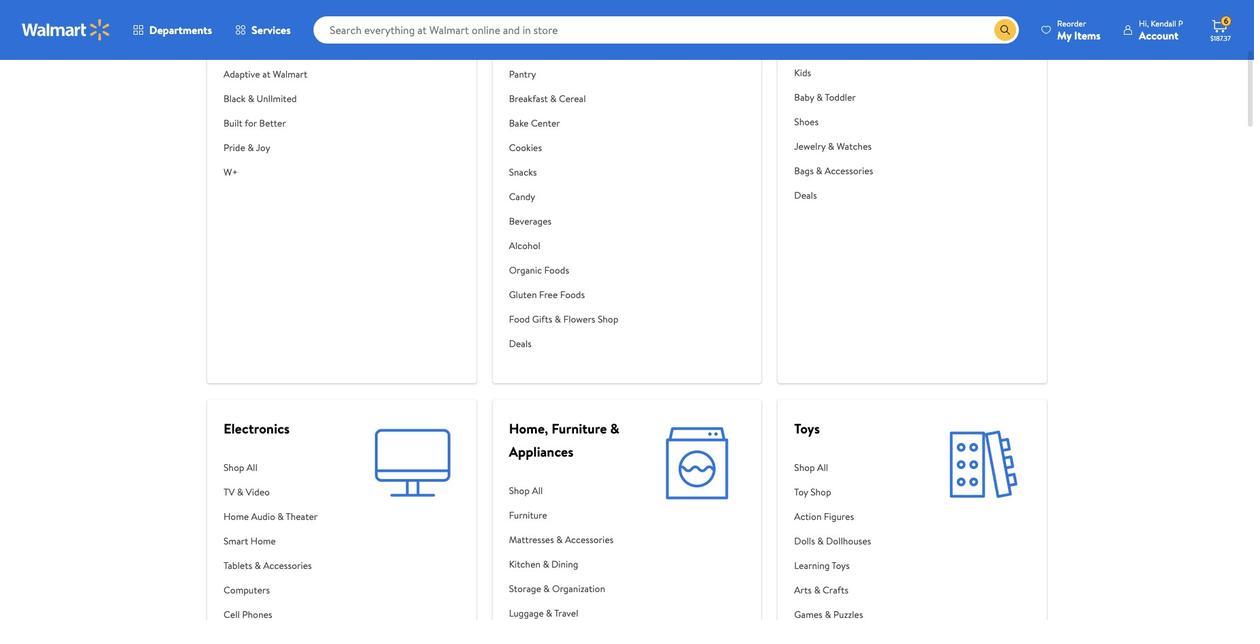 Task type: vqa. For each thing, say whether or not it's contained in the screenshot.
Reorder My Items
yes



Task type: locate. For each thing, give the bounding box(es) containing it.
2 horizontal spatial all
[[817, 461, 828, 475]]

gifts
[[532, 313, 552, 327]]

0 horizontal spatial toys
[[794, 420, 820, 438]]

0 horizontal spatial accessories
[[263, 560, 312, 573]]

unllmited
[[257, 92, 297, 106]]

shop all up toy shop
[[794, 461, 828, 475]]

all down appliances
[[532, 485, 543, 498]]

tablets & accessories
[[224, 560, 312, 573]]

computers
[[224, 584, 270, 598]]

1 vertical spatial home
[[251, 535, 276, 549]]

all up tv & video
[[247, 461, 258, 475]]

accessories up kitchen & dining link
[[565, 534, 614, 547]]

shop all link
[[224, 456, 356, 481], [794, 456, 883, 481], [509, 479, 650, 504]]

foods down the "alcohol" link
[[544, 264, 569, 277]]

for
[[245, 117, 257, 130]]

furniture
[[552, 420, 607, 438], [509, 509, 547, 523]]

electronics link
[[224, 420, 290, 438]]

1 vertical spatial foods
[[560, 288, 585, 302]]

foods right free
[[560, 288, 585, 302]]

toys up toy shop
[[794, 420, 820, 438]]

built for better link
[[224, 111, 364, 136]]

toys down dolls & dollhouses "link"
[[832, 560, 850, 573]]

& for baby & toddler
[[817, 91, 823, 104]]

breakfast
[[509, 92, 548, 106]]

food gifts & flowers shop link
[[509, 307, 618, 332]]

deals down bags
[[794, 189, 817, 202]]

& for black & unllmited
[[248, 92, 254, 106]]

shop up toy in the right bottom of the page
[[794, 461, 815, 475]]

shop all link up toy shop
[[794, 456, 883, 481]]

& for dolls & dollhouses
[[817, 535, 824, 549]]

deals link down the bags & accessories
[[794, 183, 935, 208]]

kitchen & dining
[[509, 558, 578, 572]]

shop all for toys
[[794, 461, 828, 475]]

1 horizontal spatial shop all
[[509, 485, 543, 498]]

1 vertical spatial furniture
[[509, 509, 547, 523]]

my
[[1057, 28, 1072, 43]]

home, furniture & appliances
[[509, 420, 619, 461]]

home down audio
[[251, 535, 276, 549]]

0 horizontal spatial shop all link
[[224, 456, 356, 481]]

2 horizontal spatial shop all link
[[794, 456, 883, 481]]

furniture up mattresses
[[509, 509, 547, 523]]

supporting veterans link
[[224, 13, 364, 37]]

shop up "tv"
[[224, 461, 244, 475]]

shop down appliances
[[509, 485, 530, 498]]

home,
[[509, 420, 548, 438]]

learning toys link
[[794, 554, 883, 579]]

accessories down 'smart home' link
[[263, 560, 312, 573]]

w+
[[224, 166, 238, 179]]

2 horizontal spatial accessories
[[825, 164, 873, 178]]

1 horizontal spatial toys
[[832, 560, 850, 573]]

1 horizontal spatial home
[[251, 535, 276, 549]]

baby & toddler
[[794, 91, 856, 104]]

beverages link
[[509, 209, 618, 234]]

video
[[246, 486, 270, 500]]

services
[[252, 22, 291, 37]]

cereal
[[559, 92, 586, 106]]

frozen
[[509, 43, 537, 57]]

all
[[247, 461, 258, 475], [817, 461, 828, 475], [532, 485, 543, 498]]

shop for home, furniture & appliances
[[509, 485, 530, 498]]

hispanic heritage
[[224, 43, 297, 57]]

0 horizontal spatial deals
[[509, 337, 532, 351]]

shop for toys
[[794, 461, 815, 475]]

furniture inside the furniture link
[[509, 509, 547, 523]]

0 horizontal spatial shop all
[[224, 461, 258, 475]]

bags & accessories link
[[794, 159, 935, 183]]

w+ link
[[224, 160, 364, 185]]

0 vertical spatial toys
[[794, 420, 820, 438]]

items
[[1074, 28, 1101, 43]]

accessories for mattresses & accessories
[[565, 534, 614, 547]]

2 horizontal spatial shop all
[[794, 461, 828, 475]]

shop all
[[224, 461, 258, 475], [794, 461, 828, 475], [509, 485, 543, 498]]

organic foods link
[[509, 258, 618, 283]]

figures
[[824, 511, 854, 524]]

learning
[[794, 560, 830, 573]]

2 vertical spatial accessories
[[263, 560, 312, 573]]

center
[[531, 117, 560, 130]]

kitchen
[[509, 558, 541, 572]]

arts & crafts link
[[794, 579, 883, 603]]

0 vertical spatial foods
[[544, 264, 569, 277]]

jewelry
[[794, 140, 826, 153]]

shop
[[598, 313, 618, 327], [224, 461, 244, 475], [794, 461, 815, 475], [509, 485, 530, 498], [811, 486, 831, 500]]

shop all for electronics
[[224, 461, 258, 475]]

walmart image
[[22, 19, 110, 41]]

shop all link up the mattresses & accessories "link"
[[509, 479, 650, 504]]

1 horizontal spatial deals link
[[794, 183, 935, 208]]

1 horizontal spatial furniture
[[552, 420, 607, 438]]

accessories inside "link"
[[565, 534, 614, 547]]

0 horizontal spatial furniture
[[509, 509, 547, 523]]

&
[[535, 18, 542, 32], [817, 91, 823, 104], [248, 92, 254, 106], [550, 92, 557, 106], [828, 140, 834, 153], [248, 141, 254, 155], [816, 164, 822, 178], [555, 313, 561, 327], [610, 420, 619, 438], [237, 486, 243, 500], [277, 511, 284, 524], [556, 534, 563, 547], [817, 535, 824, 549], [543, 558, 549, 572], [255, 560, 261, 573], [543, 583, 550, 596], [814, 584, 820, 598]]

computers link
[[224, 579, 356, 603]]

audio
[[251, 511, 275, 524]]

1 vertical spatial toys
[[832, 560, 850, 573]]

action figures link
[[794, 505, 883, 530]]

& for storage & organization
[[543, 583, 550, 596]]

1 horizontal spatial deals
[[794, 189, 817, 202]]

shop all up tv & video
[[224, 461, 258, 475]]

mattresses
[[509, 534, 554, 547]]

6 $187.37
[[1211, 15, 1231, 43]]

home up smart
[[224, 511, 249, 524]]

0 vertical spatial home
[[224, 511, 249, 524]]

baby & toddler link
[[794, 85, 935, 110]]

mattresses & accessories
[[509, 534, 614, 547]]

0 horizontal spatial all
[[247, 461, 258, 475]]

accessories
[[825, 164, 873, 178], [565, 534, 614, 547], [263, 560, 312, 573]]

shop all link for toys
[[794, 456, 883, 481]]

1 vertical spatial deals link
[[509, 332, 618, 356]]

smart home link
[[224, 530, 356, 554]]

men
[[794, 17, 813, 31]]

walmart
[[273, 67, 307, 81]]

toddler
[[825, 91, 856, 104]]

arts & crafts
[[794, 584, 849, 598]]

adaptive at walmart link
[[224, 62, 364, 87]]

& for tablets & accessories
[[255, 560, 261, 573]]

1 horizontal spatial all
[[532, 485, 543, 498]]

candy link
[[509, 185, 618, 209]]

shop all down appliances
[[509, 485, 543, 498]]

electronics
[[224, 420, 290, 438]]

0 horizontal spatial home
[[224, 511, 249, 524]]

shop all link for electronics
[[224, 456, 356, 481]]

shop all link up video
[[224, 456, 356, 481]]

storage
[[509, 583, 541, 596]]

& for bags & accessories
[[816, 164, 822, 178]]

tv
[[224, 486, 235, 500]]

at
[[262, 67, 271, 81]]

0 vertical spatial furniture
[[552, 420, 607, 438]]

shop right flowers
[[598, 313, 618, 327]]

men link
[[794, 12, 935, 36]]

deals link down food gifts & flowers shop at the bottom
[[509, 332, 618, 356]]

deals down food
[[509, 337, 532, 351]]

search icon image
[[1000, 25, 1011, 35]]

1 vertical spatial accessories
[[565, 534, 614, 547]]

theater
[[286, 511, 318, 524]]

cookies link
[[509, 136, 618, 160]]

furniture up appliances
[[552, 420, 607, 438]]

services button
[[224, 14, 302, 46]]

& inside 'link'
[[248, 92, 254, 106]]

organic foods
[[509, 264, 569, 277]]

toy shop link
[[794, 481, 883, 505]]

accessories down watches
[[825, 164, 873, 178]]

6
[[1224, 15, 1228, 27]]

shop all for home, furniture & appliances
[[509, 485, 543, 498]]

1 horizontal spatial shop all link
[[509, 479, 650, 504]]

departments
[[149, 22, 212, 37]]

dolls & dollhouses
[[794, 535, 871, 549]]

1 horizontal spatial accessories
[[565, 534, 614, 547]]

0 horizontal spatial deals link
[[509, 332, 618, 356]]

gluten free foods
[[509, 288, 585, 302]]

tv & video link
[[224, 481, 356, 505]]

0 vertical spatial accessories
[[825, 164, 873, 178]]

appliances
[[509, 443, 574, 461]]

$187.37
[[1211, 33, 1231, 43]]

dolls & dollhouses link
[[794, 530, 883, 554]]

all up toy shop
[[817, 461, 828, 475]]

black & unllmited
[[224, 92, 297, 106]]



Task type: describe. For each thing, give the bounding box(es) containing it.
p
[[1178, 17, 1183, 29]]

reorder
[[1057, 17, 1086, 29]]

adult
[[822, 42, 844, 55]]

better
[[259, 117, 286, 130]]

young adult
[[794, 42, 844, 55]]

bags
[[794, 164, 814, 178]]

shoes
[[794, 115, 819, 129]]

action
[[794, 511, 822, 524]]

flowers
[[563, 313, 595, 327]]

home inside "link"
[[224, 511, 249, 524]]

organic
[[509, 264, 542, 277]]

furniture link
[[509, 504, 650, 528]]

young adult link
[[794, 36, 935, 61]]

storage & organization link
[[509, 577, 650, 602]]

snacks link
[[509, 160, 618, 185]]

& for arts & crafts
[[814, 584, 820, 598]]

accessories for tablets & accessories
[[263, 560, 312, 573]]

food gifts & flowers shop
[[509, 313, 618, 327]]

heritage
[[261, 43, 297, 57]]

home, furniture & appliances link
[[509, 420, 619, 461]]

pride & joy link
[[224, 136, 364, 160]]

breakfast & cereal
[[509, 92, 586, 106]]

dolls
[[794, 535, 815, 549]]

dining
[[551, 558, 578, 572]]

jewelry & watches
[[794, 140, 872, 153]]

smart home
[[224, 535, 276, 549]]

crafts
[[823, 584, 849, 598]]

bakery
[[544, 18, 572, 32]]

cookies
[[509, 141, 542, 155]]

& for pride & joy
[[248, 141, 254, 155]]

beverages
[[509, 215, 552, 228]]

bread
[[509, 18, 533, 32]]

built for better
[[224, 117, 286, 130]]

& for bread & bakery
[[535, 18, 542, 32]]

kitchen & dining link
[[509, 553, 650, 577]]

& inside home, furniture & appliances
[[610, 420, 619, 438]]

kids link
[[794, 61, 935, 85]]

0 vertical spatial deals link
[[794, 183, 935, 208]]

shop for electronics
[[224, 461, 244, 475]]

Search search field
[[313, 16, 1019, 44]]

bake center
[[509, 117, 560, 130]]

candy
[[509, 190, 535, 204]]

bread & bakery
[[509, 18, 572, 32]]

frozen link
[[509, 37, 618, 62]]

toy shop
[[794, 486, 831, 500]]

& for kitchen & dining
[[543, 558, 549, 572]]

hi, kendall p account
[[1139, 17, 1183, 43]]

adaptive at walmart
[[224, 67, 307, 81]]

& for mattresses & accessories
[[556, 534, 563, 547]]

supporting veterans
[[224, 18, 308, 32]]

all for toys
[[817, 461, 828, 475]]

shop right toy in the right bottom of the page
[[811, 486, 831, 500]]

& for tv & video
[[237, 486, 243, 500]]

shop all link for home, furniture & appliances
[[509, 479, 650, 504]]

pride
[[224, 141, 245, 155]]

black
[[224, 92, 246, 106]]

joy
[[256, 141, 270, 155]]

& for breakfast & cereal
[[550, 92, 557, 106]]

dollhouses
[[826, 535, 871, 549]]

adaptive
[[224, 67, 260, 81]]

smart
[[224, 535, 248, 549]]

all for electronics
[[247, 461, 258, 475]]

all for home, furniture & appliances
[[532, 485, 543, 498]]

hispanic heritage link
[[224, 37, 364, 62]]

account
[[1139, 28, 1179, 43]]

bake center link
[[509, 111, 618, 136]]

0 vertical spatial deals
[[794, 189, 817, 202]]

bags & accessories
[[794, 164, 873, 178]]

free
[[539, 288, 558, 302]]

Walmart Site-Wide search field
[[313, 16, 1019, 44]]

gluten
[[509, 288, 537, 302]]

home audio & theater
[[224, 511, 318, 524]]

pantry
[[509, 67, 536, 81]]

& for jewelry & watches
[[828, 140, 834, 153]]

reorder my items
[[1057, 17, 1101, 43]]

1 vertical spatial deals
[[509, 337, 532, 351]]

furniture inside home, furniture & appliances
[[552, 420, 607, 438]]

food
[[509, 313, 530, 327]]

accessories for bags & accessories
[[825, 164, 873, 178]]

breakfast & cereal link
[[509, 87, 618, 111]]

alcohol link
[[509, 234, 618, 258]]

young
[[794, 42, 820, 55]]

shoes link
[[794, 110, 935, 134]]

action figures
[[794, 511, 854, 524]]

mattresses & accessories link
[[509, 528, 650, 553]]

storage & organization
[[509, 583, 605, 596]]

bread & bakery link
[[509, 13, 618, 37]]

departments button
[[121, 14, 224, 46]]

tv & video
[[224, 486, 270, 500]]

tablets & accessories link
[[224, 554, 356, 579]]

tablets
[[224, 560, 252, 573]]

learning toys
[[794, 560, 850, 573]]

supporting
[[224, 18, 269, 32]]



